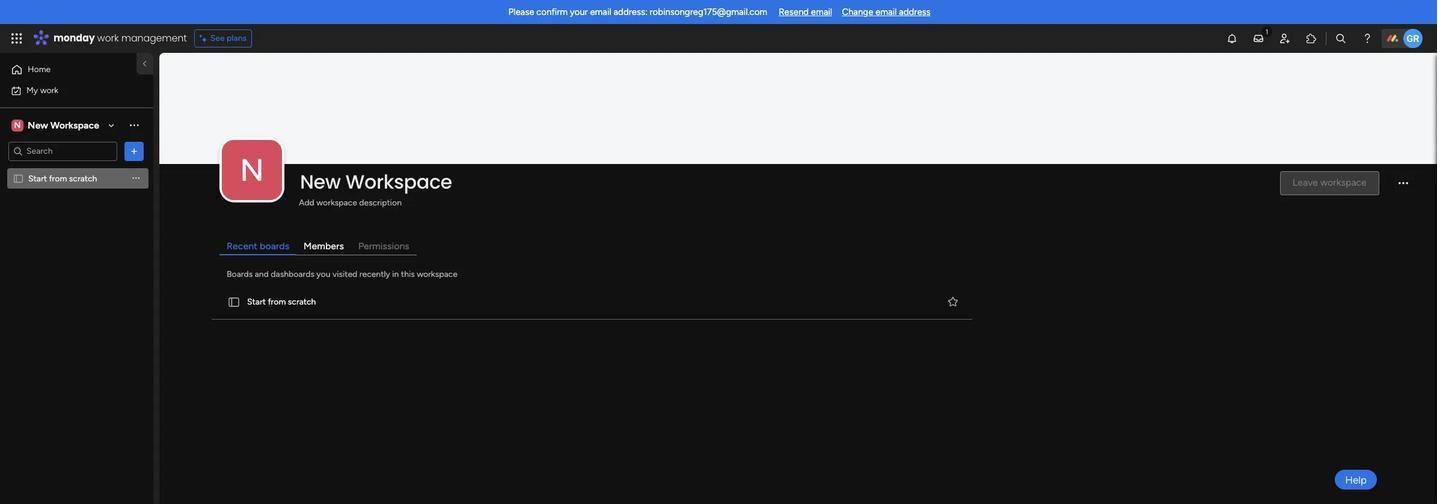 Task type: describe. For each thing, give the bounding box(es) containing it.
0 horizontal spatial workspace
[[316, 198, 357, 208]]

v2 ellipsis image
[[1399, 182, 1409, 192]]

home
[[28, 64, 51, 75]]

new inside workspace selection element
[[28, 119, 48, 131]]

1 email from the left
[[590, 7, 611, 17]]

management
[[121, 31, 187, 45]]

1 horizontal spatial public board image
[[227, 296, 241, 309]]

recently
[[360, 269, 390, 279]]

options image
[[128, 145, 140, 157]]

1 vertical spatial start from scratch
[[247, 297, 316, 307]]

change
[[842, 7, 873, 17]]

new workspace inside workspace selection element
[[28, 119, 99, 131]]

add to favorites image
[[947, 296, 959, 308]]

and
[[255, 269, 269, 279]]

resend email
[[779, 7, 832, 17]]

help
[[1345, 474, 1367, 486]]

resend
[[779, 7, 809, 17]]

workspace image
[[222, 140, 282, 200]]

robinsongreg175@gmail.com
[[650, 7, 767, 17]]

start from scratch list box
[[0, 166, 153, 351]]

email for resend email
[[811, 7, 832, 17]]

please
[[508, 7, 534, 17]]

monday
[[54, 31, 95, 45]]

notifications image
[[1226, 32, 1238, 45]]

my
[[26, 85, 38, 95]]

see plans button
[[194, 29, 252, 48]]

see
[[210, 33, 225, 43]]

help image
[[1362, 32, 1374, 45]]

description
[[359, 198, 402, 208]]

start from scratch link
[[209, 285, 975, 320]]

boards and dashboards you visited recently in this workspace
[[227, 269, 458, 279]]

1 horizontal spatial workspace
[[346, 168, 452, 195]]

work for my
[[40, 85, 58, 95]]

workspace selection element
[[11, 118, 101, 133]]

1 horizontal spatial scratch
[[288, 297, 316, 307]]

address
[[899, 7, 931, 17]]

inbox image
[[1253, 32, 1265, 45]]

workspace image
[[11, 119, 23, 132]]

confirm
[[537, 7, 568, 17]]

1 image
[[1262, 25, 1273, 38]]

resend email link
[[779, 7, 832, 17]]

monday work management
[[54, 31, 187, 45]]

workspace options image
[[128, 119, 140, 131]]

permissions
[[358, 240, 409, 252]]

your
[[570, 7, 588, 17]]

1 vertical spatial new workspace
[[300, 168, 452, 195]]

n for workspace icon
[[14, 120, 21, 130]]



Task type: locate. For each thing, give the bounding box(es) containing it.
visited
[[333, 269, 357, 279]]

0 horizontal spatial start
[[28, 174, 47, 184]]

0 horizontal spatial workspace
[[50, 119, 99, 131]]

workspace
[[50, 119, 99, 131], [346, 168, 452, 195]]

1 vertical spatial n
[[240, 151, 264, 189]]

new workspace up the description
[[300, 168, 452, 195]]

n inside workspace icon
[[14, 120, 21, 130]]

change email address
[[842, 7, 931, 17]]

1 horizontal spatial workspace
[[417, 269, 458, 279]]

work right "my" at top
[[40, 85, 58, 95]]

1 horizontal spatial new
[[300, 168, 341, 195]]

email right your
[[590, 7, 611, 17]]

0 vertical spatial new workspace
[[28, 119, 99, 131]]

select product image
[[11, 32, 23, 45]]

1 vertical spatial start
[[247, 297, 266, 307]]

0 horizontal spatial new workspace
[[28, 119, 99, 131]]

scratch
[[69, 174, 97, 184], [288, 297, 316, 307]]

email for change email address
[[876, 7, 897, 17]]

recent
[[227, 240, 257, 252]]

address:
[[614, 7, 648, 17]]

1 horizontal spatial start
[[247, 297, 266, 307]]

start from scratch
[[28, 174, 97, 184], [247, 297, 316, 307]]

help button
[[1335, 470, 1377, 490]]

1 horizontal spatial from
[[268, 297, 286, 307]]

start
[[28, 174, 47, 184], [247, 297, 266, 307]]

public board image down boards at the bottom left
[[227, 296, 241, 309]]

see plans
[[210, 33, 247, 43]]

my work button
[[7, 81, 129, 100]]

1 vertical spatial scratch
[[288, 297, 316, 307]]

3 email from the left
[[876, 7, 897, 17]]

0 vertical spatial work
[[97, 31, 119, 45]]

from
[[49, 174, 67, 184], [268, 297, 286, 307]]

scratch down search in workspace field
[[69, 174, 97, 184]]

1 horizontal spatial n
[[240, 151, 264, 189]]

n
[[14, 120, 21, 130], [240, 151, 264, 189]]

search everything image
[[1335, 32, 1347, 45]]

start from scratch inside list box
[[28, 174, 97, 184]]

0 horizontal spatial from
[[49, 174, 67, 184]]

Search in workspace field
[[25, 144, 100, 158]]

start down search in workspace field
[[28, 174, 47, 184]]

1 vertical spatial work
[[40, 85, 58, 95]]

boards
[[227, 269, 253, 279]]

you
[[317, 269, 330, 279]]

public board image inside start from scratch list box
[[13, 173, 24, 184]]

n inside workspace image
[[240, 151, 264, 189]]

1 horizontal spatial work
[[97, 31, 119, 45]]

0 horizontal spatial new
[[28, 119, 48, 131]]

start from scratch down search in workspace field
[[28, 174, 97, 184]]

please confirm your email address: robinsongreg175@gmail.com
[[508, 7, 767, 17]]

0 horizontal spatial work
[[40, 85, 58, 95]]

new workspace up search in workspace field
[[28, 119, 99, 131]]

boards
[[260, 240, 289, 252]]

new right workspace icon
[[28, 119, 48, 131]]

1 vertical spatial new
[[300, 168, 341, 195]]

scratch down dashboards
[[288, 297, 316, 307]]

start from scratch down dashboards
[[247, 297, 316, 307]]

2 email from the left
[[811, 7, 832, 17]]

scratch inside list box
[[69, 174, 97, 184]]

workspace up the description
[[346, 168, 452, 195]]

0 horizontal spatial start from scratch
[[28, 174, 97, 184]]

new
[[28, 119, 48, 131], [300, 168, 341, 195]]

n for workspace image
[[240, 151, 264, 189]]

0 vertical spatial n
[[14, 120, 21, 130]]

email
[[590, 7, 611, 17], [811, 7, 832, 17], [876, 7, 897, 17]]

add workspace description
[[299, 198, 402, 208]]

new up add
[[300, 168, 341, 195]]

members
[[304, 240, 344, 252]]

dashboards
[[271, 269, 314, 279]]

workspace
[[316, 198, 357, 208], [417, 269, 458, 279]]

1 horizontal spatial email
[[811, 7, 832, 17]]

0 horizontal spatial scratch
[[69, 174, 97, 184]]

1 horizontal spatial new workspace
[[300, 168, 452, 195]]

workspace up search in workspace field
[[50, 119, 99, 131]]

workspace right this
[[417, 269, 458, 279]]

invite members image
[[1279, 32, 1291, 45]]

this
[[401, 269, 415, 279]]

0 vertical spatial new
[[28, 119, 48, 131]]

recent boards
[[227, 240, 289, 252]]

new workspace
[[28, 119, 99, 131], [300, 168, 452, 195]]

0 horizontal spatial n
[[14, 120, 21, 130]]

n button
[[222, 140, 282, 200]]

1 vertical spatial from
[[268, 297, 286, 307]]

my work
[[26, 85, 58, 95]]

add
[[299, 198, 314, 208]]

plans
[[227, 33, 247, 43]]

2 horizontal spatial email
[[876, 7, 897, 17]]

0 vertical spatial start
[[28, 174, 47, 184]]

0 vertical spatial workspace
[[316, 198, 357, 208]]

1 vertical spatial workspace
[[417, 269, 458, 279]]

home button
[[7, 60, 129, 79]]

start down and
[[247, 297, 266, 307]]

public board image
[[13, 173, 24, 184], [227, 296, 241, 309]]

workspace right add
[[316, 198, 357, 208]]

from down search in workspace field
[[49, 174, 67, 184]]

option
[[0, 168, 153, 170]]

1 horizontal spatial start from scratch
[[247, 297, 316, 307]]

0 vertical spatial public board image
[[13, 173, 24, 184]]

0 horizontal spatial email
[[590, 7, 611, 17]]

New Workspace field
[[297, 168, 1270, 195]]

0 horizontal spatial public board image
[[13, 173, 24, 184]]

greg robinson image
[[1404, 29, 1423, 48]]

public board image down workspace icon
[[13, 173, 24, 184]]

email right change
[[876, 7, 897, 17]]

0 vertical spatial from
[[49, 174, 67, 184]]

from down and
[[268, 297, 286, 307]]

0 vertical spatial start from scratch
[[28, 174, 97, 184]]

0 vertical spatial workspace
[[50, 119, 99, 131]]

email right the resend
[[811, 7, 832, 17]]

1 vertical spatial workspace
[[346, 168, 452, 195]]

0 vertical spatial scratch
[[69, 174, 97, 184]]

work right monday
[[97, 31, 119, 45]]

work
[[97, 31, 119, 45], [40, 85, 58, 95]]

in
[[392, 269, 399, 279]]

change email address link
[[842, 7, 931, 17]]

apps image
[[1306, 32, 1318, 45]]

work for monday
[[97, 31, 119, 45]]

from inside list box
[[49, 174, 67, 184]]

start inside start from scratch link
[[247, 297, 266, 307]]

1 vertical spatial public board image
[[227, 296, 241, 309]]

work inside button
[[40, 85, 58, 95]]

start inside start from scratch list box
[[28, 174, 47, 184]]



Task type: vqa. For each thing, say whether or not it's contained in the screenshot.
78 for This Month
no



